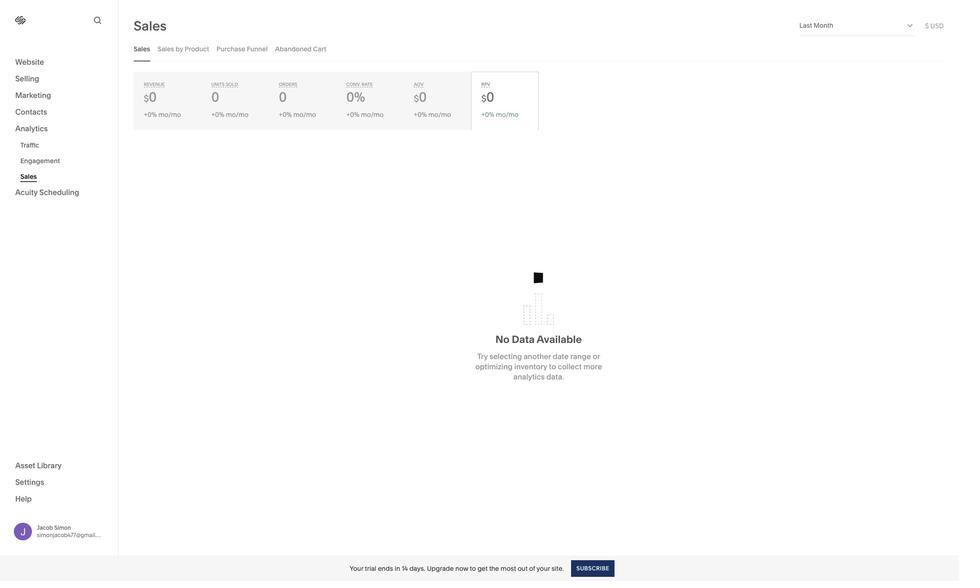 Task type: vqa. For each thing, say whether or not it's contained in the screenshot.
of
yes



Task type: locate. For each thing, give the bounding box(es) containing it.
0 horizontal spatial $ 0
[[144, 89, 157, 105]]

5 0 from the left
[[487, 89, 495, 105]]

0 down 'rpv'
[[487, 89, 495, 105]]

0% down the units
[[215, 111, 225, 119]]

0 down the units
[[211, 89, 219, 105]]

or
[[593, 352, 601, 361]]

4 mo/mo from the left
[[361, 111, 384, 119]]

3 mo/mo from the left
[[294, 111, 316, 119]]

4 0 from the left
[[419, 89, 427, 105]]

to for now
[[470, 565, 476, 573]]

sales by product
[[158, 45, 209, 53]]

3 0 from the left
[[279, 89, 287, 105]]

3 $ 0 from the left
[[482, 89, 495, 105]]

0% mo/mo
[[148, 111, 181, 119], [350, 111, 384, 119], [418, 111, 451, 119], [485, 111, 519, 119]]

rpv
[[482, 82, 490, 87]]

$ for revenue
[[144, 93, 149, 104]]

0 horizontal spatial to
[[470, 565, 476, 573]]

0% down 'rpv'
[[485, 111, 495, 119]]

0 down the orders
[[279, 89, 287, 105]]

0% mo/mo down conv. rate 0%
[[350, 111, 384, 119]]

more
[[584, 362, 602, 372]]

conv.
[[347, 82, 361, 87]]

1 0 from the left
[[149, 89, 157, 105]]

now
[[456, 565, 469, 573]]

contacts
[[15, 107, 47, 117]]

help
[[15, 494, 32, 504]]

abandoned
[[275, 45, 312, 53]]

$ down revenue
[[144, 93, 149, 104]]

0 vertical spatial to
[[549, 362, 556, 372]]

4 0% mo/mo from the left
[[485, 111, 519, 119]]

to
[[549, 362, 556, 372], [470, 565, 476, 573]]

1 $ 0 from the left
[[144, 89, 157, 105]]

mo/mo for rpv
[[496, 111, 519, 119]]

$ 0
[[144, 89, 157, 105], [414, 89, 427, 105], [482, 89, 495, 105]]

analytics
[[514, 373, 545, 382]]

units
[[211, 82, 225, 87]]

0 for rpv
[[487, 89, 495, 105]]

0% down the orders
[[283, 111, 292, 119]]

usd
[[931, 22, 944, 30]]

0% mo/mo for aov
[[418, 111, 451, 119]]

0% down conv.
[[347, 89, 365, 105]]

3 0% mo/mo from the left
[[418, 111, 451, 119]]

$ 0 for revenue
[[144, 89, 157, 105]]

abandoned cart button
[[275, 36, 327, 62]]

0 inside orders 0 0% mo/mo
[[279, 89, 287, 105]]

rate
[[362, 82, 373, 87]]

traffic
[[20, 141, 39, 149]]

site.
[[552, 565, 564, 573]]

selling link
[[15, 74, 103, 85]]

0% mo/mo down 'rpv'
[[485, 111, 519, 119]]

sales by product button
[[158, 36, 209, 62]]

sales
[[134, 18, 167, 34], [134, 45, 150, 53], [158, 45, 174, 53], [20, 173, 37, 181]]

0 down revenue
[[149, 89, 157, 105]]

0 for revenue
[[149, 89, 157, 105]]

traffic link
[[20, 137, 108, 153]]

5 mo/mo from the left
[[429, 111, 451, 119]]

$ down 'rpv'
[[482, 93, 487, 104]]

simon
[[54, 525, 71, 532]]

mo/mo
[[159, 111, 181, 119], [226, 111, 249, 119], [294, 111, 316, 119], [361, 111, 384, 119], [429, 111, 451, 119], [496, 111, 519, 119]]

trial
[[365, 565, 377, 573]]

purchase funnel button
[[217, 36, 268, 62]]

$ down aov
[[414, 93, 419, 104]]

1 vertical spatial to
[[470, 565, 476, 573]]

another
[[524, 352, 551, 361]]

in
[[395, 565, 400, 573]]

$ 0 for rpv
[[482, 89, 495, 105]]

0%
[[347, 89, 365, 105], [148, 111, 157, 119], [215, 111, 225, 119], [283, 111, 292, 119], [350, 111, 360, 119], [418, 111, 427, 119], [485, 111, 495, 119]]

$ 0 down aov
[[414, 89, 427, 105]]

0 for aov
[[419, 89, 427, 105]]

simonjacob477@gmail.com
[[37, 532, 108, 539]]

mo/mo for revenue
[[159, 111, 181, 119]]

help link
[[15, 494, 32, 504]]

acuity
[[15, 188, 38, 197]]

0% mo/mo down revenue
[[148, 111, 181, 119]]

asset library
[[15, 461, 62, 470]]

2 0% mo/mo from the left
[[350, 111, 384, 119]]

2 $ 0 from the left
[[414, 89, 427, 105]]

$ 0 down revenue
[[144, 89, 157, 105]]

to inside try selecting another date range or optimizing inventory to collect more analytics data.
[[549, 362, 556, 372]]

2 0 from the left
[[211, 89, 219, 105]]

6 mo/mo from the left
[[496, 111, 519, 119]]

1 horizontal spatial to
[[549, 362, 556, 372]]

scheduling
[[39, 188, 79, 197]]

$ for aov
[[414, 93, 419, 104]]

website
[[15, 57, 44, 67]]

tab list
[[134, 36, 944, 62]]

0 down aov
[[419, 89, 427, 105]]

units sold 0 0% mo/mo
[[211, 82, 249, 119]]

to up data.
[[549, 362, 556, 372]]

0% mo/mo down aov
[[418, 111, 451, 119]]

$ 0 down 'rpv'
[[482, 89, 495, 105]]

to for inventory
[[549, 362, 556, 372]]

0% inside conv. rate 0%
[[347, 89, 365, 105]]

1 horizontal spatial $ 0
[[414, 89, 427, 105]]

mo/mo inside 'units sold 0 0% mo/mo'
[[226, 111, 249, 119]]

jacob
[[37, 525, 53, 532]]

aov
[[414, 82, 424, 87]]

2 horizontal spatial $ 0
[[482, 89, 495, 105]]

2 mo/mo from the left
[[226, 111, 249, 119]]

website link
[[15, 57, 103, 68]]

data.
[[547, 373, 564, 382]]

$
[[926, 22, 929, 30], [144, 93, 149, 104], [414, 93, 419, 104], [482, 93, 487, 104]]

to left "get"
[[470, 565, 476, 573]]

$ left usd
[[926, 22, 929, 30]]

inventory
[[515, 362, 548, 372]]

selecting
[[490, 352, 522, 361]]

orders
[[279, 82, 297, 87]]

1 0% mo/mo from the left
[[148, 111, 181, 119]]

no data available
[[496, 334, 582, 346]]

1 mo/mo from the left
[[159, 111, 181, 119]]



Task type: describe. For each thing, give the bounding box(es) containing it.
acuity scheduling link
[[15, 187, 103, 199]]

0% down revenue
[[148, 111, 157, 119]]

marketing
[[15, 91, 51, 100]]

$ 0 for aov
[[414, 89, 427, 105]]

your
[[537, 565, 550, 573]]

0 inside 'units sold 0 0% mo/mo'
[[211, 89, 219, 105]]

no
[[496, 334, 510, 346]]

by
[[176, 45, 183, 53]]

selling
[[15, 74, 39, 83]]

month
[[814, 21, 834, 30]]

last month
[[800, 21, 834, 30]]

available
[[537, 334, 582, 346]]

optimizing
[[476, 362, 513, 372]]

cart
[[313, 45, 327, 53]]

$ usd
[[926, 22, 944, 30]]

the
[[489, 565, 499, 573]]

engagement
[[20, 157, 60, 165]]

orders 0 0% mo/mo
[[279, 82, 316, 119]]

days.
[[410, 565, 426, 573]]

tab list containing sales
[[134, 36, 944, 62]]

0% down aov
[[418, 111, 427, 119]]

sales button
[[134, 36, 150, 62]]

0% mo/mo for revenue
[[148, 111, 181, 119]]

asset
[[15, 461, 35, 470]]

mo/mo for aov
[[429, 111, 451, 119]]

try
[[478, 352, 488, 361]]

14
[[402, 565, 408, 573]]

get
[[478, 565, 488, 573]]

sales link
[[20, 169, 108, 185]]

data
[[512, 334, 535, 346]]

jacob simon simonjacob477@gmail.com
[[37, 525, 108, 539]]

0% down conv. rate 0%
[[350, 111, 360, 119]]

collect
[[558, 362, 582, 372]]

$ for rpv
[[482, 93, 487, 104]]

contacts link
[[15, 107, 103, 118]]

purchase
[[217, 45, 246, 53]]

product
[[185, 45, 209, 53]]

analytics
[[15, 124, 48, 133]]

0% mo/mo for rpv
[[485, 111, 519, 119]]

range
[[571, 352, 591, 361]]

mo/mo for conv. rate
[[361, 111, 384, 119]]

0% mo/mo for conv. rate
[[350, 111, 384, 119]]

asset library link
[[15, 461, 103, 472]]

most
[[501, 565, 516, 573]]

conv. rate 0%
[[347, 82, 373, 105]]

date
[[553, 352, 569, 361]]

acuity scheduling
[[15, 188, 79, 197]]

settings
[[15, 478, 44, 487]]

subscribe
[[577, 565, 610, 572]]

sales inside "link"
[[20, 173, 37, 181]]

marketing link
[[15, 90, 103, 101]]

library
[[37, 461, 62, 470]]

last
[[800, 21, 813, 30]]

your
[[350, 565, 364, 573]]

sales inside button
[[158, 45, 174, 53]]

engagement link
[[20, 153, 108, 169]]

upgrade
[[427, 565, 454, 573]]

out
[[518, 565, 528, 573]]

funnel
[[247, 45, 268, 53]]

settings link
[[15, 477, 103, 488]]

of
[[530, 565, 535, 573]]

abandoned cart
[[275, 45, 327, 53]]

analytics link
[[15, 124, 103, 135]]

0% inside orders 0 0% mo/mo
[[283, 111, 292, 119]]

0% inside 'units sold 0 0% mo/mo'
[[215, 111, 225, 119]]

last month button
[[800, 15, 916, 36]]

revenue
[[144, 82, 165, 87]]

try selecting another date range or optimizing inventory to collect more analytics data.
[[476, 352, 602, 382]]

mo/mo inside orders 0 0% mo/mo
[[294, 111, 316, 119]]

ends
[[378, 565, 393, 573]]

purchase funnel
[[217, 45, 268, 53]]

subscribe button
[[572, 561, 615, 577]]

sold
[[226, 82, 238, 87]]

your trial ends in 14 days. upgrade now to get the most out of your site.
[[350, 565, 564, 573]]



